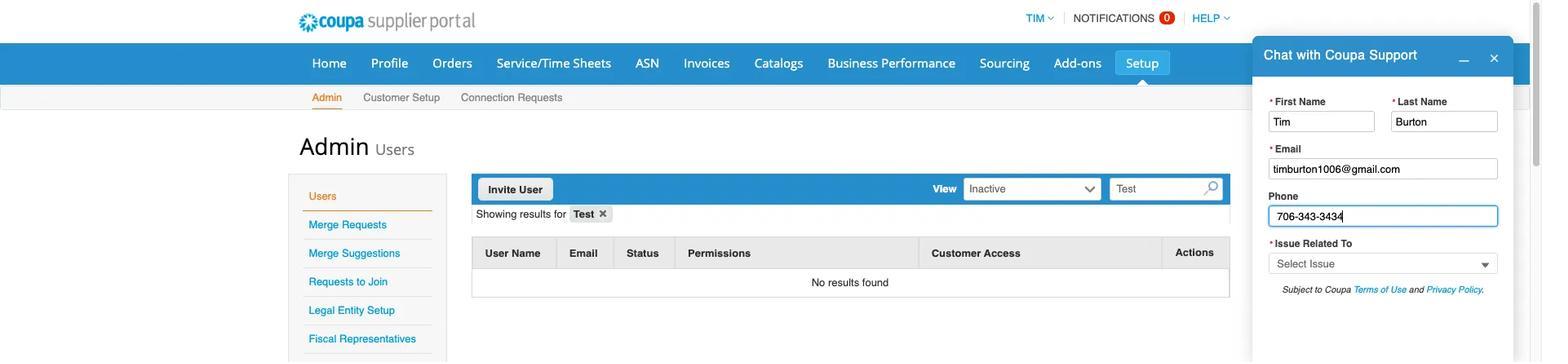 Task type: vqa. For each thing, say whether or not it's contained in the screenshot.
Search within DIALOG
no



Task type: locate. For each thing, give the bounding box(es) containing it.
connection requests
[[461, 91, 562, 104]]

customer inside button
[[932, 247, 981, 259]]

0 horizontal spatial name
[[512, 247, 540, 259]]

tim
[[1026, 12, 1045, 24]]

coupa
[[1325, 49, 1365, 63], [1324, 285, 1351, 296]]

to right subject at the bottom
[[1314, 285, 1322, 296]]

privacy policy link
[[1426, 285, 1482, 296]]

* up the phone
[[1270, 145, 1274, 154]]

requests for merge requests
[[342, 219, 387, 231]]

1 horizontal spatial results
[[828, 276, 859, 288]]

user name button
[[485, 244, 540, 262]]

Phone telephone field
[[1268, 206, 1498, 227]]

admin users
[[300, 131, 415, 162]]

setup down orders link
[[412, 91, 440, 104]]

requests
[[518, 91, 562, 104], [342, 219, 387, 231], [309, 276, 354, 288]]

1 horizontal spatial text default image
[[1489, 53, 1499, 64]]

name right last
[[1421, 96, 1447, 108]]

admin link
[[311, 88, 343, 109]]

1 vertical spatial setup
[[412, 91, 440, 104]]

2 vertical spatial setup
[[367, 304, 395, 317]]

name down showing results for
[[512, 247, 540, 259]]

users link
[[309, 190, 337, 202]]

merge requests link
[[309, 219, 387, 231]]

0 vertical spatial user
[[519, 184, 543, 196]]

found
[[862, 276, 889, 288]]

requests down the service/time
[[518, 91, 562, 104]]

first
[[1275, 96, 1296, 108]]

setup down join
[[367, 304, 395, 317]]

user down showing
[[485, 247, 509, 259]]

0 vertical spatial coupa
[[1325, 49, 1365, 63]]

chat
[[1264, 49, 1293, 63]]

setup
[[1126, 55, 1159, 71], [412, 91, 440, 104], [367, 304, 395, 317]]

1 horizontal spatial user
[[519, 184, 543, 196]]

* inside * first name
[[1270, 97, 1274, 107]]

to left join
[[357, 276, 365, 288]]

2 horizontal spatial setup
[[1126, 55, 1159, 71]]

none field inside 'chat with coupa support' dialog
[[1268, 253, 1498, 275]]

invoices
[[684, 55, 730, 71]]

0 vertical spatial admin
[[312, 91, 342, 104]]

1 vertical spatial requests
[[342, 219, 387, 231]]

1 horizontal spatial setup
[[412, 91, 440, 104]]

1 horizontal spatial email
[[1275, 144, 1301, 155]]

1 merge from the top
[[309, 219, 339, 231]]

profile link
[[361, 51, 419, 75]]

1 horizontal spatial to
[[1314, 285, 1322, 296]]

chat with coupa support dialog
[[1252, 36, 1514, 362]]

user up showing results for
[[519, 184, 543, 196]]

user name
[[485, 247, 540, 259]]

results right no
[[828, 276, 859, 288]]

customer access
[[932, 247, 1021, 259]]

actions
[[1175, 246, 1214, 258]]

2 horizontal spatial name
[[1421, 96, 1447, 108]]

merge
[[309, 219, 339, 231], [309, 247, 339, 259]]

1 vertical spatial email
[[569, 247, 598, 259]]

to
[[1341, 239, 1352, 250]]

asn link
[[625, 51, 670, 75]]

0 horizontal spatial user
[[485, 247, 509, 259]]

coupa right with
[[1325, 49, 1365, 63]]

0 horizontal spatial users
[[309, 190, 337, 202]]

merge suggestions
[[309, 247, 400, 259]]

invite
[[488, 184, 516, 196]]

1 horizontal spatial name
[[1299, 96, 1326, 108]]

0 vertical spatial setup
[[1126, 55, 1159, 71]]

results left for
[[520, 208, 551, 220]]

tim link
[[1019, 12, 1054, 24]]

1 vertical spatial coupa
[[1324, 285, 1351, 296]]

None field
[[1268, 253, 1498, 275]]

sheets
[[573, 55, 611, 71]]

users
[[375, 140, 415, 159], [309, 190, 337, 202]]

no
[[812, 276, 825, 288]]

merge for merge requests
[[309, 219, 339, 231]]

setup down notifications 0
[[1126, 55, 1159, 71]]

orders
[[433, 55, 472, 71]]

0 vertical spatial users
[[375, 140, 415, 159]]

0 vertical spatial merge
[[309, 219, 339, 231]]

legal entity setup
[[309, 304, 395, 317]]

1 horizontal spatial customer
[[932, 247, 981, 259]]

1 horizontal spatial users
[[375, 140, 415, 159]]

navigation
[[1019, 2, 1230, 34]]

customer down profile
[[363, 91, 409, 104]]

merge down "merge requests" in the left bottom of the page
[[309, 247, 339, 259]]

suggestions
[[342, 247, 400, 259]]

results for showing
[[520, 208, 551, 220]]

* inside * issue related to
[[1270, 240, 1274, 249]]

showing
[[476, 208, 517, 220]]

2 merge from the top
[[309, 247, 339, 259]]

policy
[[1458, 285, 1482, 296]]

0 vertical spatial results
[[520, 208, 551, 220]]

user
[[519, 184, 543, 196], [485, 247, 509, 259]]

email
[[1275, 144, 1301, 155], [569, 247, 598, 259]]

users up "merge requests" in the left bottom of the page
[[309, 190, 337, 202]]

admin down "admin" link
[[300, 131, 369, 162]]

service/time sheets link
[[486, 51, 622, 75]]

chat with coupa support
[[1264, 49, 1417, 63]]

merge for merge suggestions
[[309, 247, 339, 259]]

to
[[357, 276, 365, 288], [1314, 285, 1322, 296]]

help link
[[1185, 12, 1230, 24]]

to inside 'chat with coupa support' dialog
[[1314, 285, 1322, 296]]

None text field
[[1268, 111, 1375, 132], [1391, 111, 1498, 132], [1268, 111, 1375, 132], [1391, 111, 1498, 132]]

catalogs
[[755, 55, 803, 71]]

* inside "* email"
[[1270, 145, 1274, 154]]

user inside button
[[485, 247, 509, 259]]

* inside * last name
[[1392, 97, 1396, 107]]

asn
[[636, 55, 660, 71]]

terms
[[1353, 285, 1378, 296]]

0 horizontal spatial setup
[[367, 304, 395, 317]]

fiscal
[[309, 333, 337, 345]]

access
[[984, 247, 1021, 259]]

requests up suggestions
[[342, 219, 387, 231]]

name for last name
[[1421, 96, 1447, 108]]

with
[[1297, 49, 1321, 63]]

* left first
[[1270, 97, 1274, 107]]

1 vertical spatial users
[[309, 190, 337, 202]]

email button
[[569, 244, 598, 262]]

1 vertical spatial customer
[[932, 247, 981, 259]]

* issue related to
[[1270, 239, 1352, 250]]

navigation containing notifications 0
[[1019, 2, 1230, 34]]

coupa left terms on the bottom right of the page
[[1324, 285, 1351, 296]]

0 vertical spatial email
[[1275, 144, 1301, 155]]

*
[[1270, 97, 1274, 107], [1392, 97, 1396, 107], [1270, 145, 1274, 154], [1270, 240, 1274, 249]]

1 vertical spatial admin
[[300, 131, 369, 162]]

test
[[573, 208, 594, 220]]

no results found
[[812, 276, 889, 288]]

requests up legal
[[309, 276, 354, 288]]

name right first
[[1299, 96, 1326, 108]]

connection
[[461, 91, 515, 104]]

1 vertical spatial merge
[[309, 247, 339, 259]]

terms of use link
[[1353, 285, 1406, 296]]

0 horizontal spatial customer
[[363, 91, 409, 104]]

results
[[520, 208, 551, 220], [828, 276, 859, 288]]

of
[[1380, 285, 1388, 296]]

0 vertical spatial requests
[[518, 91, 562, 104]]

* left last
[[1392, 97, 1396, 107]]

admin for admin
[[312, 91, 342, 104]]

users down customer setup link
[[375, 140, 415, 159]]

status
[[627, 247, 659, 259]]

0 vertical spatial customer
[[363, 91, 409, 104]]

* left issue
[[1270, 240, 1274, 249]]

email down test
[[569, 247, 598, 259]]

customer left access
[[932, 247, 981, 259]]

admin
[[312, 91, 342, 104], [300, 131, 369, 162]]

admin down home
[[312, 91, 342, 104]]

0 horizontal spatial to
[[357, 276, 365, 288]]

merge down users link
[[309, 219, 339, 231]]

results inside alert
[[828, 276, 859, 288]]

invite user
[[488, 184, 543, 196]]

None text field
[[1268, 158, 1498, 180]]

email down first
[[1275, 144, 1301, 155]]

1 vertical spatial results
[[828, 276, 859, 288]]

notifications 0
[[1074, 11, 1170, 24]]

requests to join
[[309, 276, 388, 288]]

1 vertical spatial user
[[485, 247, 509, 259]]

0 horizontal spatial results
[[520, 208, 551, 220]]

text default image
[[1458, 52, 1469, 62], [1489, 53, 1499, 64]]

.
[[1482, 285, 1484, 296]]



Task type: describe. For each thing, give the bounding box(es) containing it.
service/time sheets
[[497, 55, 611, 71]]

permissions button
[[688, 244, 751, 262]]

orders link
[[422, 51, 483, 75]]

clear filter image
[[596, 206, 611, 221]]

admin for admin users
[[300, 131, 369, 162]]

customer setup link
[[362, 88, 441, 109]]

setup inside "link"
[[1126, 55, 1159, 71]]

privacy
[[1426, 285, 1456, 296]]

name inside button
[[512, 247, 540, 259]]

customer for customer setup
[[363, 91, 409, 104]]

none text field inside 'chat with coupa support' dialog
[[1268, 158, 1498, 180]]

showing results for
[[476, 208, 569, 220]]

entity
[[338, 304, 364, 317]]

fiscal representatives link
[[309, 333, 416, 345]]

requests for connection requests
[[518, 91, 562, 104]]

business performance link
[[817, 51, 966, 75]]

business performance
[[828, 55, 955, 71]]

* for first
[[1270, 97, 1274, 107]]

related
[[1303, 239, 1338, 250]]

Select Issue text field
[[1268, 253, 1498, 275]]

no results found alert
[[472, 269, 1229, 297]]

issue
[[1275, 239, 1300, 250]]

home link
[[301, 51, 357, 75]]

permissions
[[688, 247, 751, 259]]

home
[[312, 55, 347, 71]]

name for first name
[[1299, 96, 1326, 108]]

sourcing
[[980, 55, 1030, 71]]

ons
[[1081, 55, 1102, 71]]

notifications
[[1074, 12, 1155, 24]]

last
[[1398, 96, 1418, 108]]

customer access button
[[932, 244, 1021, 262]]

merge requests
[[309, 219, 387, 231]]

customer setup
[[363, 91, 440, 104]]

view
[[933, 183, 957, 195]]

performance
[[881, 55, 955, 71]]

legal
[[309, 304, 335, 317]]

users inside admin users
[[375, 140, 415, 159]]

to for subject
[[1314, 285, 1322, 296]]

0 horizontal spatial email
[[569, 247, 598, 259]]

phone
[[1268, 191, 1298, 203]]

* first name
[[1270, 96, 1326, 108]]

use
[[1390, 285, 1406, 296]]

2 vertical spatial requests
[[309, 276, 354, 288]]

business
[[828, 55, 878, 71]]

add-ons link
[[1044, 51, 1112, 75]]

profile
[[371, 55, 408, 71]]

requests to join link
[[309, 276, 388, 288]]

join
[[368, 276, 388, 288]]

to for requests
[[357, 276, 365, 288]]

invite user link
[[478, 178, 553, 201]]

0 horizontal spatial text default image
[[1458, 52, 1469, 62]]

legal entity setup link
[[309, 304, 395, 317]]

connection requests link
[[460, 88, 563, 109]]

help
[[1192, 12, 1220, 24]]

add-ons
[[1054, 55, 1102, 71]]

subject to coupa terms of use and privacy policy .
[[1282, 285, 1484, 296]]

customer for customer access
[[932, 247, 981, 259]]

* for last
[[1392, 97, 1396, 107]]

0
[[1164, 11, 1170, 24]]

sourcing link
[[969, 51, 1040, 75]]

View text field
[[965, 179, 1080, 200]]

status button
[[627, 244, 659, 262]]

subject
[[1282, 285, 1312, 296]]

add-
[[1054, 55, 1081, 71]]

* for issue
[[1270, 240, 1274, 249]]

representatives
[[339, 333, 416, 345]]

* for email
[[1270, 145, 1274, 154]]

merge suggestions link
[[309, 247, 400, 259]]

for
[[554, 208, 566, 220]]

support
[[1369, 49, 1417, 63]]

catalogs link
[[744, 51, 814, 75]]

fiscal representatives
[[309, 333, 416, 345]]

setup link
[[1115, 51, 1170, 75]]

Search text field
[[1109, 178, 1223, 201]]

search image
[[1203, 182, 1218, 196]]

coupa for support
[[1325, 49, 1365, 63]]

invoices link
[[673, 51, 741, 75]]

and
[[1409, 285, 1424, 296]]

coupa for terms
[[1324, 285, 1351, 296]]

coupa supplier portal image
[[288, 2, 486, 43]]

results for no
[[828, 276, 859, 288]]

email inside 'chat with coupa support' dialog
[[1275, 144, 1301, 155]]

service/time
[[497, 55, 570, 71]]

* email
[[1270, 144, 1301, 155]]

* last name
[[1392, 96, 1447, 108]]



